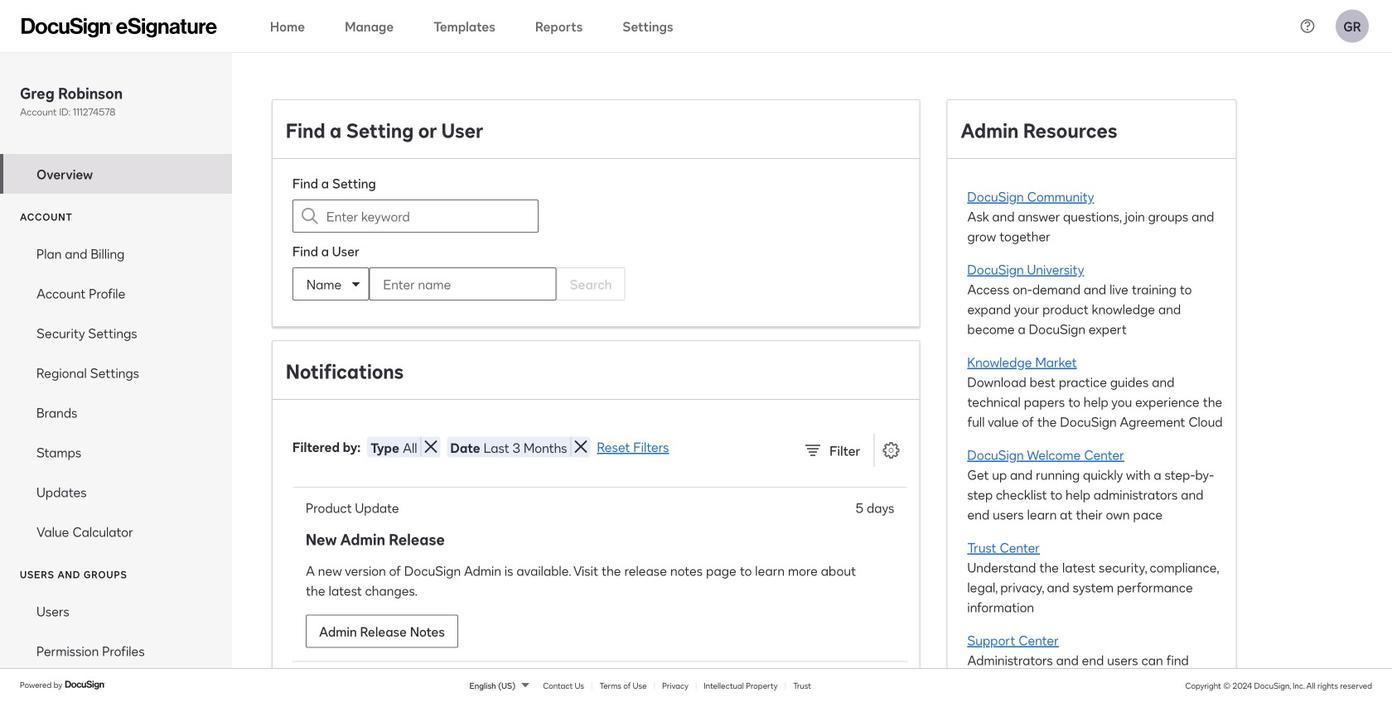 Task type: describe. For each thing, give the bounding box(es) containing it.
docusign admin image
[[22, 18, 217, 38]]

docusign image
[[65, 679, 106, 692]]

users and groups element
[[0, 592, 232, 703]]



Task type: vqa. For each thing, say whether or not it's contained in the screenshot.
Enter name text field
yes



Task type: locate. For each thing, give the bounding box(es) containing it.
account element
[[0, 234, 232, 552]]

Enter keyword text field
[[327, 201, 505, 232]]

Enter name text field
[[370, 269, 523, 300]]



